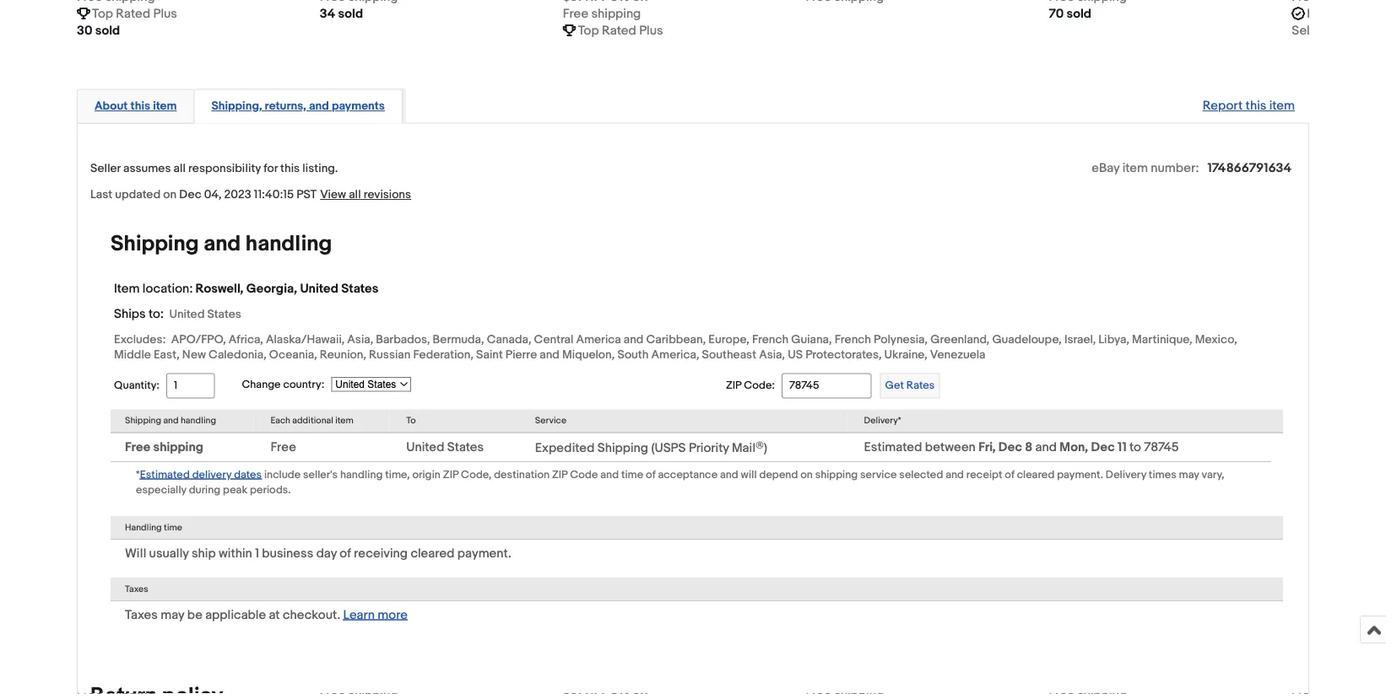 Task type: locate. For each thing, give the bounding box(es) containing it.
0 horizontal spatial handling
[[181, 416, 216, 427]]

last
[[90, 188, 112, 202]]

Free shipping text field
[[563, 6, 641, 22]]

delivery
[[192, 469, 232, 482]]

canada,
[[487, 333, 531, 347]]

of right receipt
[[1005, 469, 1015, 482]]

all right view
[[349, 188, 361, 202]]

0 vertical spatial may
[[1179, 469, 1200, 482]]

listing.
[[302, 162, 338, 176]]

zip left code:
[[726, 379, 742, 392]]

0 vertical spatial all
[[174, 162, 186, 176]]

2 horizontal spatial this
[[1246, 98, 1267, 114]]

to:
[[149, 307, 164, 322]]

free down previous price $399.99 3% off text box
[[563, 6, 589, 22]]

estimated
[[864, 440, 922, 455], [140, 469, 190, 482]]

2 vertical spatial shipping
[[598, 441, 649, 456]]

rated down free shipping text field
[[602, 23, 637, 38]]

time down expedited shipping (usps priority mail ® )
[[621, 469, 644, 482]]

zip right origin
[[443, 469, 459, 482]]

plus inside text box
[[639, 23, 663, 38]]

2 horizontal spatial zip
[[726, 379, 742, 392]]

all
[[174, 162, 186, 176], [349, 188, 361, 202]]

1 vertical spatial top rated plus
[[578, 23, 663, 38]]

0 horizontal spatial on
[[163, 188, 177, 202]]

apo/fpo, africa, alaska/hawaii, asia, barbados, bermuda, canada, central america and caribbean, europe, french guiana, french polynesia, greenland, guadeloupe, israel, libya, martinique, mexico, middle east, new caledonia, oceania, reunion, russian federation, saint pierre and miquelon, south america, southeast asia, us protectorates, ukraine, venezuela
[[114, 333, 1238, 363]]

united up origin
[[406, 440, 445, 455]]

1 horizontal spatial top rated plus
[[578, 23, 663, 38]]

0 horizontal spatial time
[[164, 523, 182, 534]]

and down 'between'
[[946, 469, 964, 482]]

payment.
[[1057, 469, 1104, 482], [458, 546, 511, 562]]

shipping left service
[[815, 469, 858, 482]]

top inside top rated plus text field
[[92, 6, 113, 22]]

about
[[95, 99, 128, 114]]

1 horizontal spatial may
[[1179, 469, 1200, 482]]

item right additional
[[335, 416, 354, 427]]

bermuda,
[[433, 333, 484, 347]]

israel,
[[1065, 333, 1096, 347]]

to
[[1130, 440, 1142, 455]]

ZIP Code: text field
[[782, 374, 872, 399]]

1 horizontal spatial free
[[271, 440, 296, 455]]

martinique,
[[1132, 333, 1193, 347]]

0 horizontal spatial estimated
[[140, 469, 190, 482]]

shipping and handling up roswell, at the left
[[111, 231, 332, 257]]

1 horizontal spatial handling
[[246, 231, 332, 257]]

0 horizontal spatial payment.
[[458, 546, 511, 562]]

shipping up location:
[[111, 231, 199, 257]]

shipping and handling down quantity: text box
[[125, 416, 216, 427]]

0 horizontal spatial french
[[752, 333, 789, 347]]

asia, left us
[[759, 348, 785, 363]]

shipping down previous price $399.99 3% off text box
[[591, 6, 641, 22]]

0 horizontal spatial rated
[[116, 6, 150, 22]]

1 vertical spatial plus
[[639, 23, 663, 38]]

top up 30 sold text box
[[92, 6, 113, 22]]

reunion,
[[320, 348, 366, 363]]

rated inside text field
[[116, 6, 150, 22]]

Seller with a 99.9 text field
[[1292, 22, 1387, 39]]

2 horizontal spatial free
[[563, 6, 589, 22]]

time up the usually
[[164, 523, 182, 534]]

1 horizontal spatial plus
[[639, 23, 663, 38]]

free shipping
[[563, 6, 641, 22], [125, 440, 203, 455]]

on right depend
[[801, 469, 813, 482]]

2 vertical spatial united
[[406, 440, 445, 455]]

1 vertical spatial shipping and handling
[[125, 416, 216, 427]]

seller inside "text field"
[[1292, 23, 1325, 38]]

guadeloupe,
[[992, 333, 1062, 347]]

0 vertical spatial shipping
[[111, 231, 199, 257]]

1 vertical spatial free shipping
[[125, 440, 203, 455]]

2 vertical spatial handling
[[340, 469, 383, 482]]

top rated plus
[[92, 6, 177, 22], [578, 23, 663, 38]]

item for about this item
[[153, 99, 177, 114]]

item right the report
[[1270, 98, 1295, 114]]

1 vertical spatial states
[[207, 308, 241, 322]]

2 vertical spatial shipping
[[815, 469, 858, 482]]

1 vertical spatial handling
[[181, 416, 216, 427]]

top for top rated plus text box
[[578, 23, 599, 38]]

1 vertical spatial taxes
[[125, 608, 158, 623]]

this
[[1246, 98, 1267, 114], [130, 99, 150, 114], [280, 162, 300, 176]]

zip code:
[[726, 379, 775, 392]]

each additional item
[[271, 416, 354, 427]]

1 horizontal spatial payment.
[[1057, 469, 1104, 482]]

direct
[[1307, 6, 1343, 22]]

1 vertical spatial seller
[[90, 162, 121, 176]]

top down free shipping text field
[[578, 23, 599, 38]]

1 horizontal spatial rated
[[602, 23, 637, 38]]

on right updated
[[163, 188, 177, 202]]

sold for 70 sold
[[1067, 6, 1092, 22]]

rated for top rated plus text field
[[116, 6, 150, 22]]

revisions
[[364, 188, 411, 202]]

1 vertical spatial on
[[801, 469, 813, 482]]

a
[[1354, 23, 1361, 38]]

each
[[271, 416, 290, 427]]

2023
[[224, 188, 251, 202]]

zip left code at the bottom of the page
[[552, 469, 568, 482]]

rated up 30 sold
[[116, 6, 150, 22]]

report this item link
[[1195, 90, 1304, 122]]

0 horizontal spatial united
[[169, 308, 205, 322]]

2 french from the left
[[835, 333, 871, 347]]

free inside text field
[[563, 6, 589, 22]]

cleared right receiving
[[411, 546, 455, 562]]

1 horizontal spatial seller
[[1292, 23, 1325, 38]]

taxes down will
[[125, 584, 148, 595]]

of right day
[[340, 546, 351, 562]]

0 vertical spatial asia,
[[347, 333, 373, 347]]

sold right 34
[[338, 6, 363, 22]]

1 vertical spatial may
[[161, 608, 184, 623]]

0 horizontal spatial all
[[174, 162, 186, 176]]

seller for seller assumes all responsibility for this listing.
[[90, 162, 121, 176]]

shipping
[[111, 231, 199, 257], [125, 416, 161, 427], [598, 441, 649, 456]]

plus for top rated plus text field
[[153, 6, 177, 22]]

1 vertical spatial all
[[349, 188, 361, 202]]

may left be
[[161, 608, 184, 623]]

0 vertical spatial top rated plus
[[92, 6, 177, 22]]

states down roswell, at the left
[[207, 308, 241, 322]]

estimated down the delivery*
[[864, 440, 922, 455]]

guiana,
[[791, 333, 832, 347]]

between
[[925, 440, 976, 455]]

handling time
[[125, 523, 182, 534]]

dec left 8
[[999, 440, 1023, 455]]

70 sold text field
[[1049, 6, 1092, 22]]

seller up "last"
[[90, 162, 121, 176]]

1
[[255, 546, 259, 562]]

free shipping up *
[[125, 440, 203, 455]]

free down each
[[271, 440, 296, 455]]

top rated plus up 30 sold
[[92, 6, 177, 22]]

shipping inside text field
[[591, 6, 641, 22]]

70 sold
[[1049, 6, 1092, 22]]

shipping left (usps
[[598, 441, 649, 456]]

this for report
[[1246, 98, 1267, 114]]

0 vertical spatial cleared
[[1017, 469, 1055, 482]]

34
[[320, 6, 335, 22]]

1 horizontal spatial this
[[280, 162, 300, 176]]

sold for 30 sold
[[95, 23, 120, 38]]

taxes may be applicable at checkout. learn more
[[125, 608, 408, 623]]

states up code,
[[447, 440, 484, 455]]

rates
[[907, 380, 935, 393]]

updated
[[115, 188, 161, 202]]

rated
[[116, 6, 150, 22], [602, 23, 637, 38]]

1 horizontal spatial all
[[349, 188, 361, 202]]

estimated delivery dates link
[[140, 467, 262, 482]]

service
[[860, 469, 897, 482]]

2 horizontal spatial united
[[406, 440, 445, 455]]

view
[[320, 188, 346, 202]]

0 horizontal spatial seller
[[90, 162, 121, 176]]

and
[[309, 99, 329, 114], [204, 231, 241, 257], [624, 333, 644, 347], [540, 348, 560, 363], [163, 416, 179, 427], [1036, 440, 1057, 455], [601, 469, 619, 482], [720, 469, 739, 482], [946, 469, 964, 482]]

tab list
[[77, 86, 1310, 124]]

plus inside text field
[[153, 6, 177, 22]]

0 vertical spatial payment.
[[1057, 469, 1104, 482]]

shipping down quantity: on the left bottom
[[125, 416, 161, 427]]

alaska/hawaii,
[[266, 333, 345, 347]]

and right code at the bottom of the page
[[601, 469, 619, 482]]

asia,
[[347, 333, 373, 347], [759, 348, 785, 363]]

0 vertical spatial free shipping
[[563, 6, 641, 22]]

0 vertical spatial states
[[341, 282, 379, 297]]

free up *
[[125, 440, 150, 455]]

None text field
[[320, 0, 398, 6], [806, 0, 884, 6], [320, 0, 398, 6], [806, 0, 884, 6]]

middle
[[114, 348, 151, 363]]

1 vertical spatial top
[[578, 23, 599, 38]]

all right assumes
[[174, 162, 186, 176]]

especially
[[136, 484, 186, 497]]

report
[[1203, 98, 1243, 114]]

rated inside text box
[[602, 23, 637, 38]]

1 horizontal spatial united
[[300, 282, 338, 297]]

2 horizontal spatial sold
[[1067, 6, 1092, 22]]

2 vertical spatial states
[[447, 440, 484, 455]]

0 vertical spatial taxes
[[125, 584, 148, 595]]

report this item
[[1203, 98, 1295, 114]]

1 horizontal spatial shipping
[[591, 6, 641, 22]]

french up protectorates,
[[835, 333, 871, 347]]

handling down quantity: text box
[[181, 416, 216, 427]]

shipping and handling
[[111, 231, 332, 257], [125, 416, 216, 427]]

about this item
[[95, 99, 177, 114]]

times
[[1149, 469, 1177, 482]]

1 vertical spatial united
[[169, 308, 205, 322]]

1 horizontal spatial cleared
[[1017, 469, 1055, 482]]

and down central
[[540, 348, 560, 363]]

top inside top rated plus text box
[[578, 23, 599, 38]]

this right the about
[[130, 99, 150, 114]]

cleared down 8
[[1017, 469, 1055, 482]]

1 taxes from the top
[[125, 584, 148, 595]]

and down quantity: text box
[[163, 416, 179, 427]]

2 taxes from the top
[[125, 608, 158, 623]]

east,
[[154, 348, 180, 363]]

0 horizontal spatial sold
[[95, 23, 120, 38]]

taxes left be
[[125, 608, 158, 623]]

business
[[262, 546, 314, 562]]

this right for
[[280, 162, 300, 176]]

None text field
[[77, 0, 155, 6], [1049, 0, 1127, 6], [1292, 0, 1370, 6], [77, 0, 155, 6], [1049, 0, 1127, 6], [1292, 0, 1370, 6]]

handling left time,
[[340, 469, 383, 482]]

0 vertical spatial united
[[300, 282, 338, 297]]

2 horizontal spatial handling
[[340, 469, 383, 482]]

0 vertical spatial shipping and handling
[[111, 231, 332, 257]]

1 vertical spatial payment.
[[458, 546, 511, 562]]

within
[[219, 546, 252, 562]]

this inside button
[[130, 99, 150, 114]]

states up barbados, at top left
[[341, 282, 379, 297]]

this for about
[[130, 99, 150, 114]]

free shipping down previous price $399.99 3% off text box
[[563, 6, 641, 22]]

view all revisions link
[[317, 187, 411, 202]]

french up us
[[752, 333, 789, 347]]

®
[[756, 439, 764, 450]]

french
[[752, 333, 789, 347], [835, 333, 871, 347]]

united
[[300, 282, 338, 297], [169, 308, 205, 322], [406, 440, 445, 455]]

tab list containing about this item
[[77, 86, 1310, 124]]

2 horizontal spatial shipping
[[815, 469, 858, 482]]

of down expedited shipping (usps priority mail ® )
[[646, 469, 656, 482]]

origin
[[412, 469, 441, 482]]

on inside include seller's handling time, origin zip code, destination zip code and time of acceptance and will depend on shipping service selected and receipt of cleared payment. delivery times may vary, especially during peak periods.
[[801, 469, 813, 482]]

asia, up reunion,
[[347, 333, 373, 347]]

1 horizontal spatial top
[[578, 23, 599, 38]]

0 vertical spatial plus
[[153, 6, 177, 22]]

and inside "button"
[[309, 99, 329, 114]]

checkout.
[[283, 608, 340, 623]]

dec left 04,
[[179, 188, 202, 202]]

america
[[576, 333, 621, 347]]

sold inside text box
[[1067, 6, 1092, 22]]

handling up georgia,
[[246, 231, 332, 257]]

1 horizontal spatial states
[[341, 282, 379, 297]]

top
[[92, 6, 113, 22], [578, 23, 599, 38]]

0 vertical spatial handling
[[246, 231, 332, 257]]

0 horizontal spatial zip
[[443, 469, 459, 482]]

seller for seller with a 99.9
[[1292, 23, 1325, 38]]

1 vertical spatial estimated
[[140, 469, 190, 482]]

free
[[563, 6, 589, 22], [125, 440, 150, 455], [271, 440, 296, 455]]

sold right 70 at the top of the page
[[1067, 6, 1092, 22]]

Quantity: text field
[[166, 374, 215, 399]]

payments
[[332, 99, 385, 114]]

Direct from ke text field
[[1307, 6, 1387, 22]]

united up apo/fpo,
[[169, 308, 205, 322]]

0 vertical spatial seller
[[1292, 23, 1325, 38]]

payment. down code,
[[458, 546, 511, 562]]

payment. down mon,
[[1057, 469, 1104, 482]]

0 horizontal spatial asia,
[[347, 333, 373, 347]]

for
[[264, 162, 278, 176]]

* estimated delivery dates
[[136, 469, 262, 482]]

sold inside text field
[[338, 6, 363, 22]]

0 vertical spatial top
[[92, 6, 113, 22]]

top rated plus down free shipping text field
[[578, 23, 663, 38]]

0 horizontal spatial this
[[130, 99, 150, 114]]

states
[[341, 282, 379, 297], [207, 308, 241, 322], [447, 440, 484, 455]]

quantity:
[[114, 379, 159, 392]]

0 horizontal spatial cleared
[[411, 546, 455, 562]]

responsibility
[[188, 162, 261, 176]]

item
[[114, 282, 140, 297]]

and up south
[[624, 333, 644, 347]]

0 horizontal spatial states
[[207, 308, 241, 322]]

0 horizontal spatial top
[[92, 6, 113, 22]]

seller down direct
[[1292, 23, 1325, 38]]

sold inside text box
[[95, 23, 120, 38]]

and right returns,
[[309, 99, 329, 114]]

1 horizontal spatial dec
[[999, 440, 1023, 455]]

sold right '30'
[[95, 23, 120, 38]]

item inside button
[[153, 99, 177, 114]]

0 vertical spatial shipping
[[591, 6, 641, 22]]

estimated up especially
[[140, 469, 190, 482]]

0 vertical spatial time
[[621, 469, 644, 482]]

1 horizontal spatial asia,
[[759, 348, 785, 363]]

item right the about
[[153, 99, 177, 114]]

shipping inside include seller's handling time, origin zip code, destination zip code and time of acceptance and will depend on shipping service selected and receipt of cleared payment. delivery times may vary, especially during peak periods.
[[815, 469, 858, 482]]

1 vertical spatial rated
[[602, 23, 637, 38]]

item for each additional item
[[335, 416, 354, 427]]

1 horizontal spatial estimated
[[864, 440, 922, 455]]

seller's
[[303, 469, 338, 482]]

libya,
[[1099, 333, 1130, 347]]

vary,
[[1202, 469, 1225, 482]]

1 horizontal spatial sold
[[338, 6, 363, 22]]

1 horizontal spatial time
[[621, 469, 644, 482]]

receipt
[[967, 469, 1003, 482]]

1 horizontal spatial free shipping
[[563, 6, 641, 22]]

may left vary,
[[1179, 469, 1200, 482]]

united right georgia,
[[300, 282, 338, 297]]

0 vertical spatial rated
[[116, 6, 150, 22]]

1 horizontal spatial french
[[835, 333, 871, 347]]

1 horizontal spatial on
[[801, 469, 813, 482]]

shipping up * estimated delivery dates
[[153, 440, 203, 455]]

this right the report
[[1246, 98, 1267, 114]]

learn more link
[[343, 608, 408, 623]]

0 horizontal spatial plus
[[153, 6, 177, 22]]

dec left 11
[[1091, 440, 1115, 455]]



Task type: vqa. For each thing, say whether or not it's contained in the screenshot.


Task type: describe. For each thing, give the bounding box(es) containing it.
united states
[[406, 440, 484, 455]]

shipping, returns, and payments button
[[211, 98, 385, 114]]

taxes for taxes may be applicable at checkout. learn more
[[125, 608, 158, 623]]

mon,
[[1060, 440, 1089, 455]]

delivery
[[1106, 469, 1147, 482]]

may inside include seller's handling time, origin zip code, destination zip code and time of acceptance and will depend on shipping service selected and receipt of cleared payment. delivery times may vary, especially during peak periods.
[[1179, 469, 1200, 482]]

item right ebay
[[1123, 161, 1148, 176]]

europe,
[[709, 333, 750, 347]]

34 sold link
[[320, 0, 546, 22]]

fri,
[[979, 440, 996, 455]]

states inside ships to: united states
[[207, 308, 241, 322]]

dec for 04,
[[179, 188, 202, 202]]

change country:
[[242, 379, 325, 392]]

georgia,
[[246, 282, 297, 297]]

will usually ship within 1 business day of receiving cleared payment.
[[125, 546, 511, 562]]

dec for 8
[[999, 440, 1023, 455]]

mail
[[732, 441, 756, 456]]

get rates
[[885, 380, 935, 393]]

receiving
[[354, 546, 408, 562]]

service
[[535, 416, 567, 427]]

sold for 34 sold
[[338, 6, 363, 22]]

and up roswell, at the left
[[204, 231, 241, 257]]

top rated plus for top rated plus text field
[[92, 6, 177, 22]]

2 horizontal spatial states
[[447, 440, 484, 455]]

2 horizontal spatial of
[[1005, 469, 1015, 482]]

1 vertical spatial asia,
[[759, 348, 785, 363]]

learn
[[343, 608, 375, 623]]

location:
[[143, 282, 193, 297]]

11:40:15
[[254, 188, 294, 202]]

shipping inside expedited shipping (usps priority mail ® )
[[598, 441, 649, 456]]

and right 8
[[1036, 440, 1057, 455]]

0 horizontal spatial free
[[125, 440, 150, 455]]

1 vertical spatial shipping
[[125, 416, 161, 427]]

caribbean,
[[646, 333, 706, 347]]

8
[[1025, 440, 1033, 455]]

depend
[[760, 469, 798, 482]]

last updated on dec 04, 2023 11:40:15 pst view all revisions
[[90, 188, 411, 202]]

southeast
[[702, 348, 757, 363]]

include
[[264, 469, 301, 482]]

direct from ke
[[1307, 6, 1387, 22]]

from
[[1346, 6, 1373, 22]]

mexico,
[[1195, 333, 1238, 347]]

and left will
[[720, 469, 739, 482]]

handling
[[125, 523, 162, 534]]

include seller's handling time, origin zip code, destination zip code and time of acceptance and will depend on shipping service selected and receipt of cleared payment. delivery times may vary, especially during peak periods.
[[136, 469, 1225, 497]]

america,
[[652, 348, 699, 363]]

oceania,
[[269, 348, 317, 363]]

1 horizontal spatial of
[[646, 469, 656, 482]]

protectorates,
[[806, 348, 882, 363]]

day
[[316, 546, 337, 562]]

Top Rated Plus text field
[[92, 6, 177, 22]]

us
[[788, 348, 803, 363]]

70
[[1049, 6, 1064, 22]]

dates
[[234, 469, 262, 482]]

item for report this item
[[1270, 98, 1295, 114]]

seller assumes all responsibility for this listing.
[[90, 162, 338, 176]]

taxes for taxes
[[125, 584, 148, 595]]

seller with a 99.9
[[1292, 23, 1387, 38]]

roswell,
[[195, 282, 244, 297]]

Top Rated Plus text field
[[578, 22, 663, 39]]

rated for top rated plus text box
[[602, 23, 637, 38]]

handling inside include seller's handling time, origin zip code, destination zip code and time of acceptance and will depend on shipping service selected and receipt of cleared payment. delivery times may vary, especially during peak periods.
[[340, 469, 383, 482]]

saint
[[476, 348, 503, 363]]

174866791634
[[1208, 161, 1292, 176]]

34 sold text field
[[320, 6, 363, 22]]

*
[[136, 469, 140, 482]]

ships to: united states
[[114, 307, 241, 322]]

item location: roswell, georgia, united states
[[114, 282, 379, 297]]

0 vertical spatial estimated
[[864, 440, 922, 455]]

ship
[[192, 546, 216, 562]]

previous price $399.99 3% off text field
[[563, 0, 649, 6]]

plus for top rated plus text box
[[639, 23, 663, 38]]

30 sold
[[77, 23, 120, 38]]

venezuela
[[930, 348, 986, 363]]

0 vertical spatial on
[[163, 188, 177, 202]]

south
[[618, 348, 649, 363]]

)
[[764, 441, 768, 456]]

30 sold text field
[[77, 22, 120, 39]]

0 horizontal spatial shipping
[[153, 440, 203, 455]]

time inside include seller's handling time, origin zip code, destination zip code and time of acceptance and will depend on shipping service selected and receipt of cleared payment. delivery times may vary, especially during peak periods.
[[621, 469, 644, 482]]

country:
[[283, 379, 325, 392]]

at
[[269, 608, 280, 623]]

cleared inside include seller's handling time, origin zip code, destination zip code and time of acceptance and will depend on shipping service selected and receipt of cleared payment. delivery times may vary, especially during peak periods.
[[1017, 469, 1055, 482]]

usually
[[149, 546, 189, 562]]

ke
[[1375, 6, 1387, 22]]

shipping, returns, and payments
[[211, 99, 385, 114]]

0 horizontal spatial of
[[340, 546, 351, 562]]

11
[[1118, 440, 1127, 455]]

1 vertical spatial cleared
[[411, 546, 455, 562]]

1 horizontal spatial zip
[[552, 469, 568, 482]]

2 horizontal spatial dec
[[1091, 440, 1115, 455]]

payment. inside include seller's handling time, origin zip code, destination zip code and time of acceptance and will depend on shipping service selected and receipt of cleared payment. delivery times may vary, especially during peak periods.
[[1057, 469, 1104, 482]]

new
[[182, 348, 206, 363]]

change
[[242, 379, 281, 392]]

additional
[[292, 416, 333, 427]]

applicable
[[205, 608, 266, 623]]

russian
[[369, 348, 411, 363]]

ukraine,
[[885, 348, 928, 363]]

top for top rated plus text field
[[92, 6, 113, 22]]

periods.
[[250, 484, 291, 497]]

united inside ships to: united states
[[169, 308, 205, 322]]

to
[[406, 416, 416, 427]]

1 vertical spatial time
[[164, 523, 182, 534]]

04,
[[204, 188, 222, 202]]

get rates button
[[880, 374, 940, 399]]

shipping,
[[211, 99, 262, 114]]

70 sold link
[[1049, 0, 1275, 22]]

expedited shipping (usps priority mail ® )
[[535, 439, 768, 456]]

central
[[534, 333, 574, 347]]

pierre
[[506, 348, 537, 363]]

top rated plus for top rated plus text box
[[578, 23, 663, 38]]

excludes:
[[114, 333, 166, 347]]

1 french from the left
[[752, 333, 789, 347]]

during
[[189, 484, 221, 497]]



